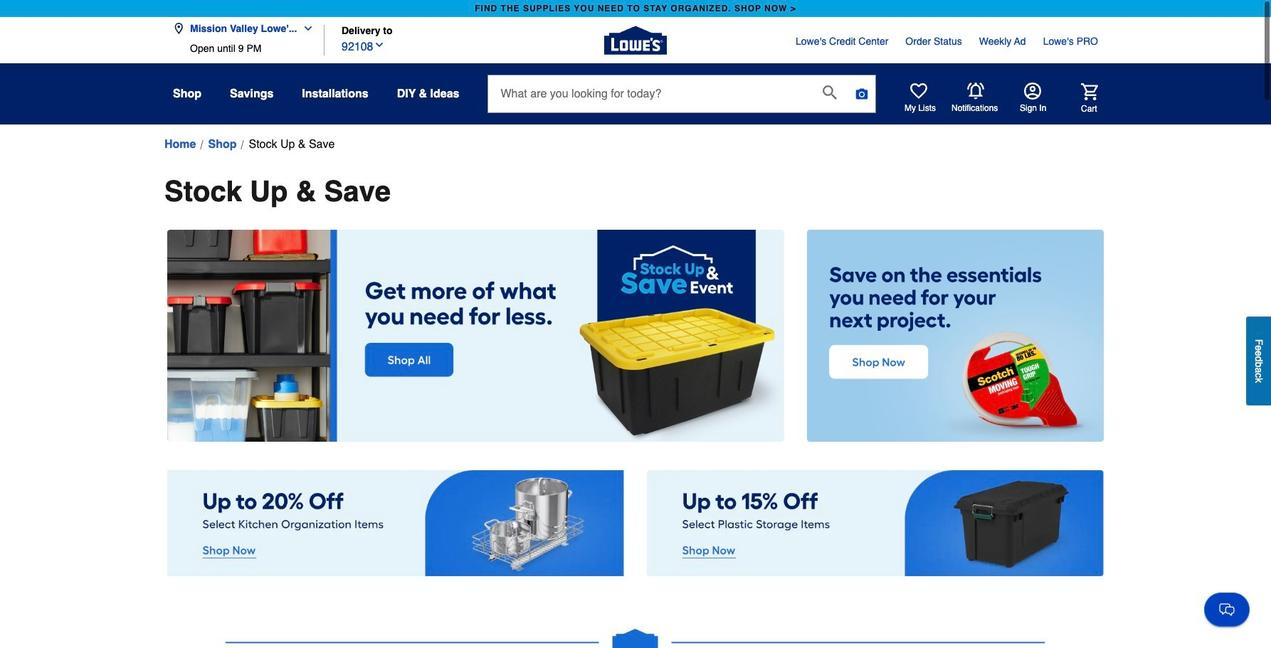 Task type: locate. For each thing, give the bounding box(es) containing it.
chevron down image
[[373, 39, 385, 50]]

save on the essentials you need for your next project. shop now. image
[[807, 230, 1104, 442]]

stock up and save event. get more of what you need for less. shop all. image
[[167, 230, 784, 442]]

camera image
[[855, 87, 869, 101]]

None search field
[[488, 75, 876, 126]]

search image
[[823, 85, 837, 99]]

chevron down image
[[297, 23, 314, 34]]



Task type: vqa. For each thing, say whether or not it's contained in the screenshot.
Lowe's Home Improvement Logo
yes



Task type: describe. For each thing, give the bounding box(es) containing it.
location image
[[173, 23, 184, 34]]

up to 20 percent off select kitchen organization items. shop now. image
[[167, 470, 624, 577]]

lowe's home improvement notification center image
[[967, 82, 984, 99]]

up to 15 percent off select plastic storage items. shop now. image
[[647, 470, 1104, 577]]

speech bubbles outlined image
[[1217, 600, 1237, 620]]

lowe's home improvement cart image
[[1081, 83, 1098, 100]]

lowe's home improvement lists image
[[910, 83, 927, 100]]

a light blue lowe's gable icon. image
[[164, 622, 1107, 648]]

lowe's home improvement account image
[[1024, 83, 1041, 100]]

lowe's home improvement logo image
[[604, 9, 667, 72]]

Search Query text field
[[489, 75, 812, 112]]



